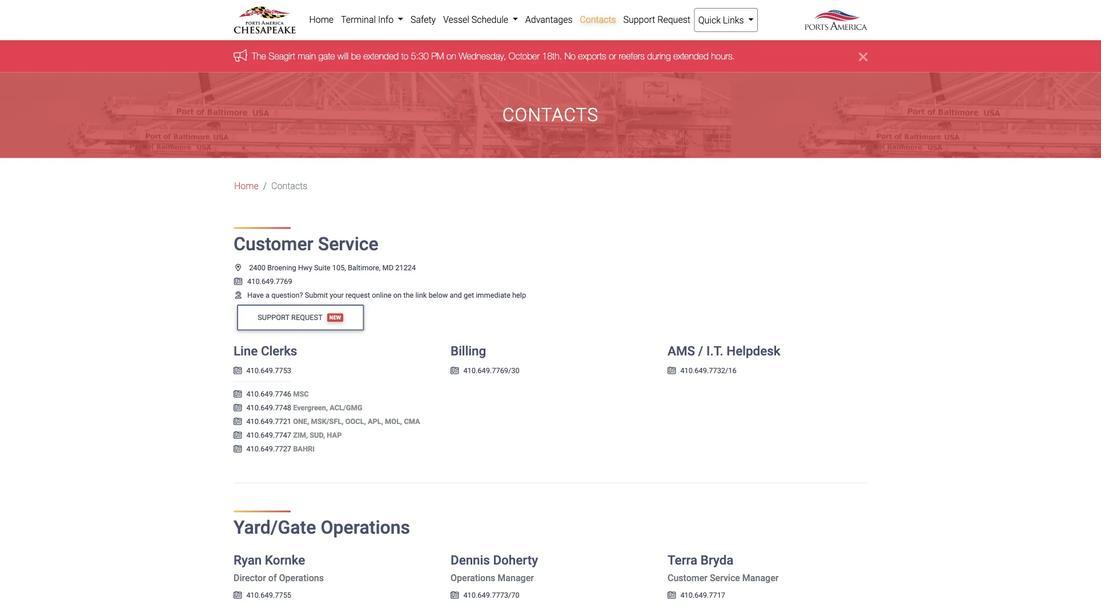 Task type: locate. For each thing, give the bounding box(es) containing it.
410.649.7755
[[247, 591, 291, 600]]

on right pm on the left top of page
[[447, 50, 457, 61]]

phone office image for 410.649.7753
[[234, 367, 242, 374]]

1 vertical spatial home link
[[234, 179, 259, 193]]

phone office image down line
[[234, 367, 242, 374]]

be
[[351, 50, 361, 61]]

410.649.7717
[[681, 591, 726, 600]]

contacts
[[580, 14, 616, 25], [503, 104, 599, 126], [272, 181, 308, 191]]

2 vertical spatial contacts
[[272, 181, 308, 191]]

1 horizontal spatial manager
[[743, 572, 779, 583]]

schedule
[[472, 14, 509, 25]]

dennis
[[451, 552, 490, 568]]

immediate
[[476, 291, 511, 299]]

0 vertical spatial request
[[658, 14, 691, 25]]

2400 broening hwy suite 105, baltimore, md 21224
[[249, 263, 416, 272]]

410.649.7773/70
[[464, 591, 520, 600]]

one,
[[293, 417, 309, 426]]

home
[[309, 14, 334, 25], [234, 181, 259, 191]]

5:30
[[411, 50, 429, 61]]

1 horizontal spatial service
[[710, 572, 741, 583]]

phone office image inside '410.649.7753' link
[[234, 367, 242, 374]]

user headset image
[[234, 291, 243, 298]]

105,
[[333, 263, 346, 272]]

customer
[[234, 233, 314, 255], [668, 572, 708, 583]]

0 vertical spatial service
[[318, 233, 379, 255]]

1 vertical spatial customer
[[668, 572, 708, 583]]

1 vertical spatial request
[[291, 313, 323, 322]]

have
[[247, 291, 264, 299]]

2 manager from the left
[[743, 572, 779, 583]]

1 horizontal spatial customer
[[668, 572, 708, 583]]

ryan kornke director of operations
[[234, 552, 324, 583]]

support request
[[624, 14, 691, 25], [258, 313, 323, 322]]

phone office image left 410.649.7748
[[234, 404, 242, 411]]

apl,
[[368, 417, 383, 426]]

410.649.7755 link
[[234, 591, 291, 600]]

phone office image left 410.649.7773/70
[[451, 592, 459, 599]]

0 vertical spatial home link
[[306, 8, 337, 31]]

phone office image left 410.649.7746
[[234, 390, 242, 398]]

1 manager from the left
[[498, 572, 534, 583]]

phone office image inside 410.649.7755 link
[[234, 592, 242, 599]]

director
[[234, 572, 266, 583]]

phone office image left 410.649.7747
[[234, 431, 242, 439]]

1 horizontal spatial home
[[309, 14, 334, 25]]

phone office image inside 410.649.7769/30 link
[[451, 367, 459, 374]]

below
[[429, 291, 448, 299]]

request
[[346, 291, 370, 299]]

phone office image for 410.649.7746
[[234, 390, 242, 398]]

1 vertical spatial home
[[234, 181, 259, 191]]

0 horizontal spatial support request
[[258, 313, 323, 322]]

support
[[624, 14, 656, 25], [258, 313, 290, 322]]

seagirt
[[269, 50, 295, 61]]

0 vertical spatial support
[[624, 14, 656, 25]]

1 vertical spatial support
[[258, 313, 290, 322]]

home for right 'home' link
[[309, 14, 334, 25]]

phone office image
[[234, 277, 243, 285], [668, 367, 676, 374], [234, 390, 242, 398], [234, 404, 242, 411], [234, 418, 242, 425], [234, 431, 242, 439], [451, 592, 459, 599]]

service up "105,"
[[318, 233, 379, 255]]

phone office image for 410.649.7773/70
[[451, 592, 459, 599]]

safety
[[411, 14, 436, 25]]

0 vertical spatial on
[[447, 50, 457, 61]]

terminal info link
[[337, 8, 407, 31]]

ams
[[668, 343, 696, 358]]

/
[[699, 343, 704, 358]]

request left quick
[[658, 14, 691, 25]]

410.649.7753 link
[[234, 366, 291, 375]]

no
[[565, 50, 576, 61]]

410.649.7721 one, msk/sfl, oocl, apl, mol, cma
[[247, 417, 420, 426]]

phone office image inside 410.649.7773/70 link
[[451, 592, 459, 599]]

new
[[330, 314, 341, 321]]

support up 'reefers' on the right
[[624, 14, 656, 25]]

customer up broening
[[234, 233, 314, 255]]

advantages link
[[522, 8, 577, 31]]

phone office image down 'billing' at the bottom of the page
[[451, 367, 459, 374]]

the seagirt main gate will be extended to 5:30 pm on wednesday, october 18th.  no exports or reefers during extended hours. link
[[252, 50, 736, 61]]

service inside terra bryda customer service manager
[[710, 572, 741, 583]]

extended right during
[[674, 50, 709, 61]]

terra
[[668, 552, 698, 568]]

phone office image left 410.649.7727
[[234, 445, 242, 452]]

on
[[447, 50, 457, 61], [394, 291, 402, 299]]

evergreen,
[[293, 403, 328, 412]]

phone office image left 410.649.7717
[[668, 592, 676, 599]]

0 horizontal spatial service
[[318, 233, 379, 255]]

manager
[[498, 572, 534, 583], [743, 572, 779, 583]]

0 vertical spatial support request
[[624, 14, 691, 25]]

0 vertical spatial customer
[[234, 233, 314, 255]]

support request up during
[[624, 14, 691, 25]]

and
[[450, 291, 462, 299]]

hwy
[[298, 263, 312, 272]]

vessel
[[443, 14, 470, 25]]

hap
[[327, 431, 342, 439]]

phone office image down director
[[234, 592, 242, 599]]

customer down terra
[[668, 572, 708, 583]]

410.649.7773/70 link
[[451, 591, 520, 600]]

phone office image
[[234, 367, 242, 374], [451, 367, 459, 374], [234, 445, 242, 452], [234, 592, 242, 599], [668, 592, 676, 599]]

operations
[[321, 517, 410, 538], [279, 572, 324, 583], [451, 572, 496, 583]]

1 horizontal spatial on
[[447, 50, 457, 61]]

service
[[318, 233, 379, 255], [710, 572, 741, 583]]

410.649.7717 link
[[668, 591, 726, 600]]

18th.
[[543, 50, 562, 61]]

your
[[330, 291, 344, 299]]

0 vertical spatial home
[[309, 14, 334, 25]]

1 horizontal spatial extended
[[674, 50, 709, 61]]

phone office image for 410.649.7747
[[234, 431, 242, 439]]

phone office image for 410.649.7721
[[234, 418, 242, 425]]

0 horizontal spatial manager
[[498, 572, 534, 583]]

broening
[[268, 263, 296, 272]]

phone office image inside 410.649.7769 link
[[234, 277, 243, 285]]

0 horizontal spatial home
[[234, 181, 259, 191]]

info
[[378, 14, 394, 25]]

410.649.7747 zim, sud, hap
[[247, 431, 342, 439]]

410.649.7769
[[247, 277, 292, 285]]

october
[[509, 50, 540, 61]]

1 horizontal spatial home link
[[306, 8, 337, 31]]

phone office image up user headset image
[[234, 277, 243, 285]]

0 horizontal spatial support
[[258, 313, 290, 322]]

0 horizontal spatial customer
[[234, 233, 314, 255]]

phone office image left 410.649.7721
[[234, 418, 242, 425]]

1 extended from the left
[[364, 50, 399, 61]]

home for the leftmost 'home' link
[[234, 181, 259, 191]]

service down bryda
[[710, 572, 741, 583]]

phone office image inside 410.649.7732/16 link
[[668, 367, 676, 374]]

yard/gate
[[234, 517, 316, 538]]

quick links
[[699, 15, 747, 25]]

support request down question?
[[258, 313, 323, 322]]

phone office image down ams on the bottom right of the page
[[668, 367, 676, 374]]

extended
[[364, 50, 399, 61], [674, 50, 709, 61]]

request down submit in the top left of the page
[[291, 313, 323, 322]]

submit
[[305, 291, 328, 299]]

1 vertical spatial on
[[394, 291, 402, 299]]

wednesday,
[[459, 50, 506, 61]]

support down a
[[258, 313, 290, 322]]

advantages
[[526, 14, 573, 25]]

extended left to
[[364, 50, 399, 61]]

phone office image for 410.649.7769/30
[[451, 367, 459, 374]]

to
[[402, 50, 409, 61]]

mol,
[[385, 417, 402, 426]]

billing
[[451, 343, 486, 358]]

acl/gmg
[[330, 403, 363, 412]]

phone office image inside 410.649.7717 link
[[668, 592, 676, 599]]

0 horizontal spatial extended
[[364, 50, 399, 61]]

on left the
[[394, 291, 402, 299]]

the
[[252, 50, 266, 61]]

1 vertical spatial service
[[710, 572, 741, 583]]

410.649.7721
[[247, 417, 291, 426]]

helpdesk
[[727, 343, 781, 358]]



Task type: describe. For each thing, give the bounding box(es) containing it.
410.649.7732/16
[[681, 366, 737, 375]]

1 vertical spatial contacts
[[503, 104, 599, 126]]

1 horizontal spatial support request
[[624, 14, 691, 25]]

clerks
[[261, 343, 297, 358]]

410.649.7748
[[247, 403, 291, 412]]

baltimore,
[[348, 263, 381, 272]]

the
[[404, 291, 414, 299]]

manager inside terra bryda customer service manager
[[743, 572, 779, 583]]

gate
[[319, 50, 335, 61]]

a
[[266, 291, 270, 299]]

help
[[513, 291, 526, 299]]

operations inside ryan kornke director of operations
[[279, 572, 324, 583]]

0 horizontal spatial home link
[[234, 179, 259, 193]]

quick links link
[[695, 8, 758, 32]]

21224
[[396, 263, 416, 272]]

1 vertical spatial support request
[[258, 313, 323, 322]]

pm
[[432, 50, 444, 61]]

reefers
[[619, 50, 645, 61]]

online
[[372, 291, 392, 299]]

customer inside terra bryda customer service manager
[[668, 572, 708, 583]]

line
[[234, 343, 258, 358]]

on inside alert
[[447, 50, 457, 61]]

bahri
[[293, 445, 315, 453]]

manager inside dennis doherty operations manager
[[498, 572, 534, 583]]

line clerks
[[234, 343, 297, 358]]

bullhorn image
[[234, 49, 252, 61]]

yard/gate operations
[[234, 517, 410, 538]]

contacts link
[[577, 8, 620, 31]]

ryan
[[234, 552, 262, 568]]

terminal
[[341, 14, 376, 25]]

the seagirt main gate will be extended to 5:30 pm on wednesday, october 18th.  no exports or reefers during extended hours. alert
[[0, 40, 1102, 72]]

410.649.7727
[[247, 445, 291, 453]]

doherty
[[493, 552, 538, 568]]

410.649.7746 msc
[[247, 390, 309, 398]]

zim,
[[293, 431, 308, 439]]

have a question? submit your request online on the link below and get immediate help link
[[234, 291, 526, 299]]

link
[[416, 291, 427, 299]]

exports
[[579, 50, 607, 61]]

terminal info
[[341, 14, 396, 25]]

kornke
[[265, 552, 305, 568]]

of
[[268, 572, 277, 583]]

oocl,
[[346, 417, 366, 426]]

question?
[[272, 291, 303, 299]]

phone office image for 410.649.7732/16
[[668, 367, 676, 374]]

or
[[609, 50, 617, 61]]

get
[[464, 291, 474, 299]]

0 horizontal spatial on
[[394, 291, 402, 299]]

phone office image for 410.649.7717
[[668, 592, 676, 599]]

the seagirt main gate will be extended to 5:30 pm on wednesday, october 18th.  no exports or reefers during extended hours.
[[252, 50, 736, 61]]

2400 broening hwy suite 105, baltimore, md 21224 link
[[234, 263, 416, 272]]

410.649.7746
[[247, 390, 291, 398]]

msk/sfl,
[[311, 417, 344, 426]]

terra bryda customer service manager
[[668, 552, 779, 583]]

phone office image for 410.649.7748
[[234, 404, 242, 411]]

410.649.7753
[[247, 366, 291, 375]]

410.649.7769 link
[[234, 277, 292, 285]]

bryda
[[701, 552, 734, 568]]

phone office image for 410.649.7769
[[234, 277, 243, 285]]

vessel schedule link
[[440, 8, 522, 31]]

main
[[298, 50, 316, 61]]

customer service
[[234, 233, 379, 255]]

support request link
[[620, 8, 695, 31]]

410.649.7732/16 link
[[668, 366, 737, 375]]

410.649.7727 bahri
[[247, 445, 315, 453]]

vessel schedule
[[443, 14, 511, 25]]

410.649.7748 evergreen, acl/gmg
[[247, 403, 363, 412]]

safety link
[[407, 8, 440, 31]]

i.t.
[[707, 343, 724, 358]]

operations inside dennis doherty operations manager
[[451, 572, 496, 583]]

ams / i.t. helpdesk
[[668, 343, 781, 358]]

close image
[[860, 49, 868, 63]]

0 horizontal spatial request
[[291, 313, 323, 322]]

links
[[723, 15, 744, 25]]

1 horizontal spatial support
[[624, 14, 656, 25]]

2400
[[249, 263, 266, 272]]

have a question? submit your request online on the link below and get immediate help
[[247, 291, 526, 299]]

quick
[[699, 15, 721, 25]]

0 vertical spatial contacts
[[580, 14, 616, 25]]

2 extended from the left
[[674, 50, 709, 61]]

phone office image for 410.649.7755
[[234, 592, 242, 599]]

410.649.7747
[[247, 431, 291, 439]]

will
[[338, 50, 349, 61]]

410.649.7769/30 link
[[451, 366, 520, 375]]

410.649.7769/30
[[464, 366, 520, 375]]

suite
[[314, 263, 331, 272]]

phone office image for 410.649.7727
[[234, 445, 242, 452]]

map marker alt image
[[234, 264, 243, 271]]

md
[[383, 263, 394, 272]]

1 horizontal spatial request
[[658, 14, 691, 25]]

during
[[648, 50, 671, 61]]



Task type: vqa. For each thing, say whether or not it's contained in the screenshot.
minutes in the right bottom of the page
no



